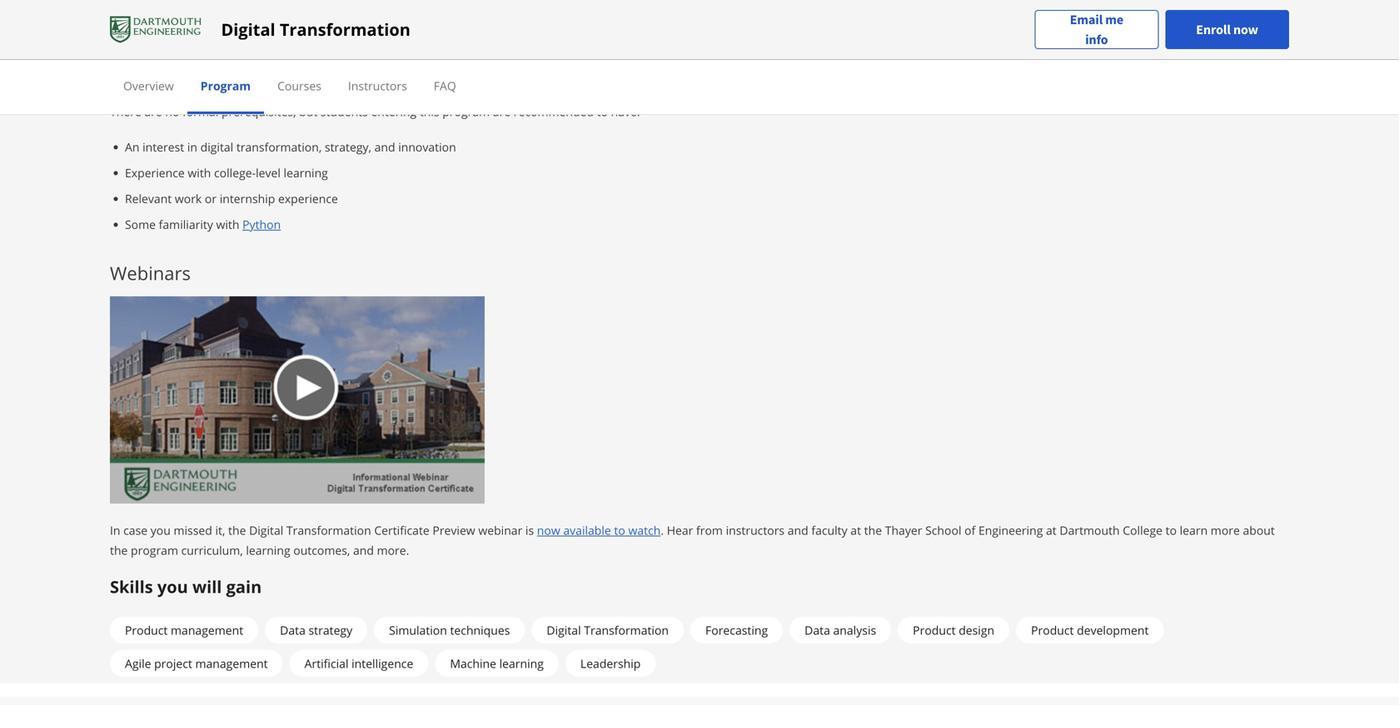 Task type: locate. For each thing, give the bounding box(es) containing it.
1 horizontal spatial are
[[493, 104, 511, 119]]

digital up leadership
[[547, 623, 581, 639]]

program
[[443, 104, 490, 119], [131, 543, 178, 559]]

with
[[188, 165, 211, 181], [216, 217, 240, 232]]

2 data from the left
[[805, 623, 831, 639]]

digital right the it,
[[249, 523, 284, 539]]

digital transformation
[[221, 18, 411, 41], [547, 623, 669, 639]]

from
[[697, 523, 723, 539]]

learn
[[156, 27, 184, 43], [1181, 523, 1208, 539]]

. right the info
[[1122, 27, 1125, 43]]

0 horizontal spatial now
[[537, 523, 561, 539]]

0 horizontal spatial digital transformation
[[221, 18, 411, 41]]

data left strategy
[[280, 623, 306, 639]]

0 vertical spatial program
[[443, 104, 490, 119]]

management up agile project management
[[171, 623, 243, 639]]

product
[[125, 623, 168, 639], [913, 623, 956, 639], [1032, 623, 1075, 639]]

0 vertical spatial more
[[187, 27, 216, 43]]

0 horizontal spatial with
[[188, 165, 211, 181]]

1 horizontal spatial data
[[805, 623, 831, 639]]

our
[[358, 27, 377, 43]]

at left dartmouth
[[1047, 523, 1057, 539]]

2 vertical spatial digital
[[547, 623, 581, 639]]

2 vertical spatial and
[[353, 543, 374, 559]]

digital transformation up leadership
[[547, 623, 669, 639]]

this left the program?
[[254, 27, 274, 43]]

faqs
[[380, 27, 408, 43]]

in left digital
[[187, 139, 197, 155]]

interest
[[143, 139, 184, 155]]

this
[[254, 27, 274, 43], [1049, 27, 1069, 43], [420, 104, 440, 119]]

experience
[[125, 165, 185, 181]]

0 horizontal spatial at
[[851, 523, 862, 539]]

certificate menu element
[[110, 60, 1290, 114]]

and
[[375, 139, 395, 155], [788, 523, 809, 539], [353, 543, 374, 559]]

and down entering on the left of the page
[[375, 139, 395, 155]]

1 vertical spatial digital transformation
[[547, 623, 669, 639]]

more inside . hear from instructors and faculty at the thayer school of engineering at dartmouth college to learn more about the program curriculum, learning outcomes, and more.
[[1211, 523, 1241, 539]]

1 horizontal spatial .
[[1122, 27, 1125, 43]]

in inside an interest in digital transformation, strategy, and innovation list item
[[187, 139, 197, 155]]

3 product from the left
[[1032, 623, 1075, 639]]

0 horizontal spatial in
[[187, 139, 197, 155]]

relevant work or internship experience list item
[[125, 190, 1290, 207]]

about
[[219, 27, 251, 43], [1244, 523, 1276, 539]]

level
[[256, 165, 281, 181]]

list containing an interest in digital transformation, strategy, and innovation
[[117, 138, 1290, 233]]

the left thayer
[[865, 523, 883, 539]]

management
[[171, 623, 243, 639], [195, 656, 268, 672]]

1 data from the left
[[280, 623, 306, 639]]

product management
[[125, 623, 243, 639]]

an interest in digital transformation, strategy, and innovation
[[125, 139, 456, 155]]

1 vertical spatial and
[[788, 523, 809, 539]]

enroll now
[[1197, 21, 1259, 38]]

background
[[190, 60, 289, 83]]

digital
[[221, 18, 276, 41], [249, 523, 284, 539], [547, 623, 581, 639]]

now
[[1234, 21, 1259, 38], [537, 523, 561, 539]]

0 horizontal spatial product
[[125, 623, 168, 639]]

info
[[1086, 31, 1109, 48]]

more right college
[[1211, 523, 1241, 539]]

list item containing some familiarity with
[[125, 216, 1290, 233]]

certificate
[[374, 523, 430, 539]]

are left no
[[144, 104, 162, 119]]

learning
[[284, 165, 328, 181], [246, 543, 291, 559], [500, 656, 544, 672]]

learn inside . hear from instructors and faculty at the thayer school of engineering at dartmouth college to learn more about the program curriculum, learning outcomes, and more.
[[1181, 523, 1208, 539]]

with down the "relevant work or internship experience"
[[216, 217, 240, 232]]

data for data strategy
[[280, 623, 306, 639]]

product left 'development'
[[1032, 623, 1075, 639]]

an interest in digital transformation, strategy, and innovation list item
[[125, 138, 1290, 156]]

program inside . hear from instructors and faculty at the thayer school of engineering at dartmouth college to learn more about the program curriculum, learning outcomes, and more.
[[131, 543, 178, 559]]

more
[[187, 27, 216, 43], [1211, 523, 1241, 539]]

0 horizontal spatial are
[[144, 104, 162, 119]]

this left blog
[[1049, 27, 1069, 43]]

and left faculty
[[788, 523, 809, 539]]

0 horizontal spatial the
[[110, 543, 128, 559]]

1 vertical spatial more
[[1211, 523, 1241, 539]]

1 horizontal spatial and
[[375, 139, 395, 155]]

0 horizontal spatial .
[[661, 523, 664, 539]]

. hear from instructors and faculty at the thayer school of engineering at dartmouth college to learn more about the program curriculum, learning outcomes, and more.
[[110, 523, 1276, 559]]

you left will
[[157, 576, 188, 599]]

0 horizontal spatial program
[[131, 543, 178, 559]]

0 horizontal spatial data
[[280, 623, 306, 639]]

are
[[144, 104, 162, 119], [493, 104, 511, 119]]

the right the it,
[[228, 523, 246, 539]]

in left blog
[[1036, 27, 1046, 43]]

1 horizontal spatial more
[[1211, 523, 1241, 539]]

list
[[117, 138, 1290, 233]]

now right enroll
[[1234, 21, 1259, 38]]

0 horizontal spatial more
[[187, 27, 216, 43]]

. inside . hear from instructors and faculty at the thayer school of engineering at dartmouth college to learn more about the program curriculum, learning outcomes, and more.
[[661, 523, 664, 539]]

with up the work
[[188, 165, 211, 181]]

product for product design
[[913, 623, 956, 639]]

learning up "gain"
[[246, 543, 291, 559]]

of
[[965, 523, 976, 539]]

learning right machine
[[500, 656, 544, 672]]

management down product management
[[195, 656, 268, 672]]

simulation
[[389, 623, 447, 639]]

digital transformation up the courses link
[[221, 18, 411, 41]]

in
[[1036, 27, 1046, 43], [187, 139, 197, 155]]

2 product from the left
[[913, 623, 956, 639]]

engineering
[[979, 523, 1044, 539]]

1 vertical spatial in
[[187, 139, 197, 155]]

will
[[192, 576, 222, 599]]

learning inside experience with college-level learning list item
[[284, 165, 328, 181]]

1 vertical spatial learn
[[1181, 523, 1208, 539]]

faq
[[434, 78, 456, 94]]

0 vertical spatial and
[[375, 139, 395, 155]]

students
[[321, 104, 368, 119]]

the
[[228, 523, 246, 539], [865, 523, 883, 539], [110, 543, 128, 559]]

to left watch
[[614, 523, 626, 539]]

0 vertical spatial .
[[1122, 27, 1125, 43]]

the down in
[[110, 543, 128, 559]]

1 vertical spatial digital
[[249, 523, 284, 539]]

are left recommended
[[493, 104, 511, 119]]

learn up required
[[156, 27, 184, 43]]

0 vertical spatial digital
[[221, 18, 276, 41]]

1 horizontal spatial program
[[443, 104, 490, 119]]

faqs link
[[380, 27, 408, 43]]

1 vertical spatial about
[[1244, 523, 1276, 539]]

about inside . hear from instructors and faculty at the thayer school of engineering at dartmouth college to learn more about the program curriculum, learning outcomes, and more.
[[1244, 523, 1276, 539]]

dartmouth college image
[[110, 16, 201, 43]]

1 vertical spatial with
[[216, 217, 240, 232]]

1 horizontal spatial learn
[[1181, 523, 1208, 539]]

2 vertical spatial learning
[[500, 656, 544, 672]]

to
[[142, 27, 153, 43], [597, 104, 608, 119], [614, 523, 626, 539], [1166, 523, 1178, 539]]

this down faq link
[[420, 104, 440, 119]]

available
[[564, 523, 611, 539]]

courses link
[[278, 78, 322, 94]]

1 vertical spatial now
[[537, 523, 561, 539]]

more up the required background
[[187, 27, 216, 43]]

.
[[1122, 27, 1125, 43], [661, 523, 664, 539]]

email
[[1071, 11, 1103, 28]]

program link
[[201, 78, 251, 94]]

1 horizontal spatial at
[[1047, 523, 1057, 539]]

1 at from the left
[[851, 523, 862, 539]]

transformation,
[[237, 139, 322, 155]]

program?
[[277, 27, 329, 43]]

learning inside . hear from instructors and faculty at the thayer school of engineering at dartmouth college to learn more about the program curriculum, learning outcomes, and more.
[[246, 543, 291, 559]]

you right 'case'
[[151, 523, 171, 539]]

1 vertical spatial .
[[661, 523, 664, 539]]

to right college
[[1166, 523, 1178, 539]]

1 horizontal spatial about
[[1244, 523, 1276, 539]]

1 vertical spatial program
[[131, 543, 178, 559]]

digital up background
[[221, 18, 276, 41]]

there are no formal prerequisites, but students entering this program are recommended to have:
[[110, 104, 640, 119]]

program down 'case'
[[131, 543, 178, 559]]

there
[[110, 104, 141, 119]]

experience with college-level learning
[[125, 165, 328, 181]]

1 horizontal spatial product
[[913, 623, 956, 639]]

data left analysis
[[805, 623, 831, 639]]

0 horizontal spatial this
[[254, 27, 274, 43]]

enroll now button
[[1166, 10, 1290, 49]]

email me info
[[1071, 11, 1124, 48]]

thayer
[[886, 523, 923, 539]]

at right faculty
[[851, 523, 862, 539]]

and left more.
[[353, 543, 374, 559]]

1 horizontal spatial the
[[228, 523, 246, 539]]

0 vertical spatial learning
[[284, 165, 328, 181]]

leadership
[[581, 656, 641, 672]]

learn right college
[[1181, 523, 1208, 539]]

now inside button
[[1234, 21, 1259, 38]]

1 product from the left
[[125, 623, 168, 639]]

in this blog post .
[[1036, 27, 1125, 43]]

learning up experience
[[284, 165, 328, 181]]

webinar
[[479, 523, 523, 539]]

1 horizontal spatial in
[[1036, 27, 1046, 43]]

. left hear
[[661, 523, 664, 539]]

0 horizontal spatial learn
[[156, 27, 184, 43]]

product up agile
[[125, 623, 168, 639]]

blog
[[1072, 27, 1095, 43]]

0 vertical spatial learn
[[156, 27, 184, 43]]

program down faq link
[[443, 104, 490, 119]]

list item
[[125, 216, 1290, 233]]

1 vertical spatial management
[[195, 656, 268, 672]]

0 vertical spatial transformation
[[280, 18, 411, 41]]

it,
[[215, 523, 225, 539]]

0 vertical spatial with
[[188, 165, 211, 181]]

required
[[110, 60, 185, 83]]

0 vertical spatial about
[[219, 27, 251, 43]]

0 vertical spatial in
[[1036, 27, 1046, 43]]

1 vertical spatial learning
[[246, 543, 291, 559]]

to inside . hear from instructors and faculty at the thayer school of engineering at dartmouth college to learn more about the program curriculum, learning outcomes, and more.
[[1166, 523, 1178, 539]]

2 horizontal spatial product
[[1032, 623, 1075, 639]]

product left "design"
[[913, 623, 956, 639]]

at
[[851, 523, 862, 539], [1047, 523, 1057, 539]]

experience
[[278, 191, 338, 207]]

1 horizontal spatial now
[[1234, 21, 1259, 38]]

now right is
[[537, 523, 561, 539]]

to right the want
[[142, 27, 153, 43]]

0 horizontal spatial and
[[353, 543, 374, 559]]

some familiarity with python
[[125, 217, 281, 232]]

1 horizontal spatial with
[[216, 217, 240, 232]]

0 vertical spatial now
[[1234, 21, 1259, 38]]

but
[[299, 104, 318, 119]]

machine
[[450, 656, 497, 672]]



Task type: describe. For each thing, give the bounding box(es) containing it.
1 vertical spatial transformation
[[287, 523, 371, 539]]

required background
[[110, 60, 289, 83]]

want
[[110, 27, 139, 43]]

webinar dartmouth image
[[110, 297, 485, 504]]

gain
[[226, 576, 262, 599]]

email me info button
[[1035, 10, 1159, 50]]

me
[[1106, 11, 1124, 28]]

missed
[[174, 523, 212, 539]]

data strategy
[[280, 623, 353, 639]]

1 horizontal spatial this
[[420, 104, 440, 119]]

0 vertical spatial you
[[151, 523, 171, 539]]

school
[[926, 523, 962, 539]]

is
[[526, 523, 534, 539]]

prerequisites,
[[222, 104, 296, 119]]

2 horizontal spatial this
[[1049, 27, 1069, 43]]

work
[[175, 191, 202, 207]]

development
[[1078, 623, 1149, 639]]

in this blog post link
[[1036, 27, 1122, 43]]

2 horizontal spatial the
[[865, 523, 883, 539]]

faculty
[[812, 523, 848, 539]]

hear
[[667, 523, 694, 539]]

2 at from the left
[[1047, 523, 1057, 539]]

1 vertical spatial you
[[157, 576, 188, 599]]

artificial intelligence
[[305, 656, 414, 672]]

an
[[125, 139, 140, 155]]

python link
[[243, 217, 281, 232]]

in case you missed it, the digital transformation certificate preview webinar is now available to watch
[[110, 523, 661, 539]]

webinars
[[110, 261, 191, 286]]

outcomes,
[[294, 543, 350, 559]]

digital
[[201, 139, 234, 155]]

faq link
[[434, 78, 456, 94]]

innovation
[[398, 139, 456, 155]]

0 vertical spatial digital transformation
[[221, 18, 411, 41]]

no
[[165, 104, 180, 119]]

curriculum,
[[181, 543, 243, 559]]

entering
[[371, 104, 417, 119]]

product for product development
[[1032, 623, 1075, 639]]

product design
[[913, 623, 995, 639]]

python
[[243, 217, 281, 232]]

college
[[1124, 523, 1163, 539]]

agile project management
[[125, 656, 268, 672]]

product development
[[1032, 623, 1149, 639]]

in
[[110, 523, 120, 539]]

and inside list item
[[375, 139, 395, 155]]

0 horizontal spatial about
[[219, 27, 251, 43]]

to left "have:"
[[597, 104, 608, 119]]

overview
[[123, 78, 174, 94]]

dartmouth
[[1060, 523, 1120, 539]]

or
[[205, 191, 217, 207]]

program
[[201, 78, 251, 94]]

product for product management
[[125, 623, 168, 639]]

data for data analysis
[[805, 623, 831, 639]]

watch
[[629, 523, 661, 539]]

1 are from the left
[[144, 104, 162, 119]]

project
[[154, 656, 192, 672]]

experience with college-level learning list item
[[125, 164, 1290, 182]]

instructors link
[[348, 78, 407, 94]]

instructors
[[348, 78, 407, 94]]

1 horizontal spatial digital transformation
[[547, 623, 669, 639]]

preview
[[433, 523, 476, 539]]

2 are from the left
[[493, 104, 511, 119]]

want to learn more about this program? visit our faqs
[[110, 27, 408, 43]]

internship
[[220, 191, 275, 207]]

now available to watch link
[[537, 523, 661, 539]]

college-
[[214, 165, 256, 181]]

0 vertical spatial management
[[171, 623, 243, 639]]

forecasting
[[706, 623, 768, 639]]

skills you will gain
[[110, 576, 262, 599]]

2 vertical spatial transformation
[[584, 623, 669, 639]]

techniques
[[450, 623, 510, 639]]

some
[[125, 217, 156, 232]]

enroll
[[1197, 21, 1232, 38]]

formal
[[183, 104, 219, 119]]

analysis
[[834, 623, 877, 639]]

strategy,
[[325, 139, 372, 155]]

artificial
[[305, 656, 349, 672]]

courses
[[278, 78, 322, 94]]

strategy
[[309, 623, 353, 639]]

familiarity
[[159, 217, 213, 232]]

machine learning
[[450, 656, 544, 672]]

2 horizontal spatial and
[[788, 523, 809, 539]]

intelligence
[[352, 656, 414, 672]]

more.
[[377, 543, 409, 559]]

design
[[959, 623, 995, 639]]

case
[[123, 523, 148, 539]]

overview link
[[123, 78, 174, 94]]

recommended
[[514, 104, 594, 119]]

instructors
[[726, 523, 785, 539]]

simulation techniques
[[389, 623, 510, 639]]

post
[[1098, 27, 1122, 43]]



Task type: vqa. For each thing, say whether or not it's contained in the screenshot.
An interest in digital transformation, strategy, and innovation List Item
yes



